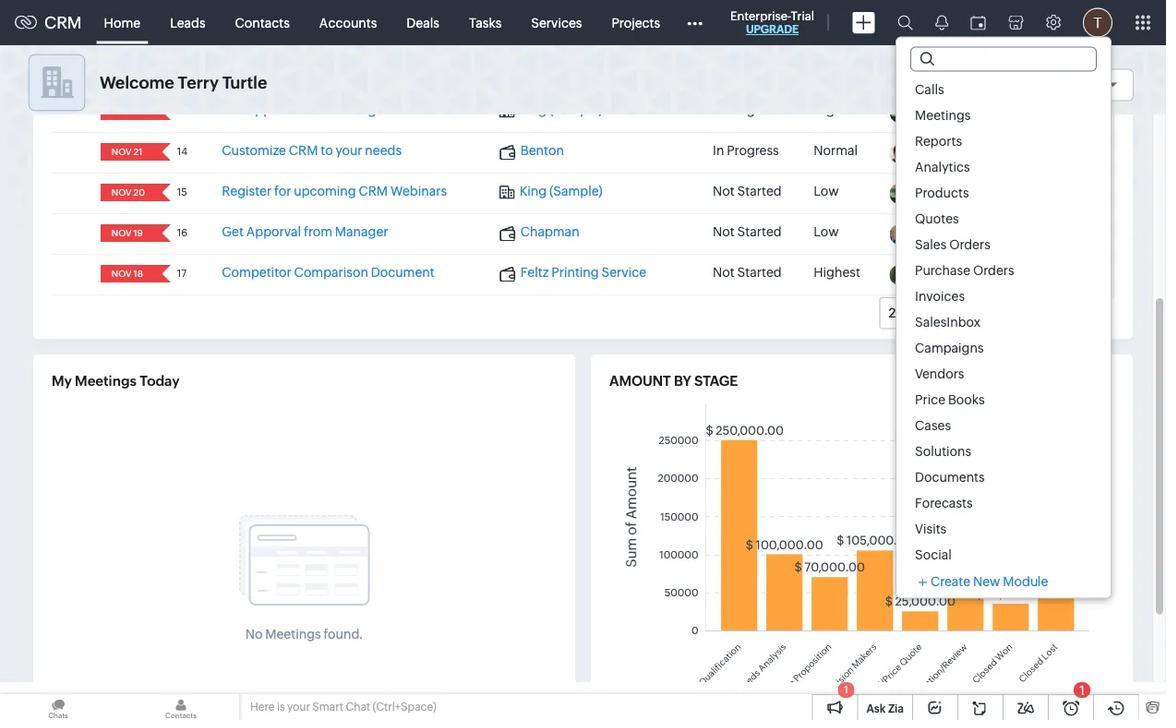 Task type: vqa. For each thing, say whether or not it's contained in the screenshot.
the left includes
no



Task type: describe. For each thing, give the bounding box(es) containing it.
progress for high
[[727, 103, 779, 117]]

(sample) up chapman
[[550, 184, 603, 199]]

get for chapman
[[222, 225, 244, 239]]

products
[[915, 185, 969, 200]]

vendors link
[[897, 361, 1111, 387]]

search element
[[887, 0, 925, 45]]

create menu element
[[842, 0, 887, 45]]

customize crm to your needs
[[222, 143, 402, 158]]

ask zia
[[867, 703, 904, 715]]

stage
[[695, 373, 738, 389]]

tasks link
[[454, 0, 517, 45]]

products link
[[897, 180, 1111, 206]]

capla paprocki (sample) link
[[917, 267, 1063, 282]]

get apporval from manager link for king (sample)
[[222, 103, 388, 117]]

here is your smart chat (ctrl+space)
[[250, 701, 437, 714]]

home
[[104, 15, 141, 30]]

forecasts link
[[897, 490, 1111, 516]]

15
[[177, 187, 187, 198]]

low for simon morasca (sample)
[[814, 225, 839, 239]]

solutions
[[915, 444, 972, 459]]

kris for high
[[917, 105, 939, 119]]

service
[[602, 265, 647, 280]]

Search Modules text field
[[912, 48, 1097, 71]]

leads
[[170, 15, 206, 30]]

apporval for king (sample)
[[246, 103, 301, 117]]

campaigns link
[[897, 335, 1111, 361]]

reports link
[[897, 128, 1111, 154]]

amount by stage
[[610, 373, 738, 389]]

documents
[[915, 470, 985, 485]]

sales
[[915, 237, 947, 252]]

for
[[274, 184, 291, 199]]

capla
[[917, 267, 952, 282]]

simon morasca (sample)
[[917, 226, 1065, 241]]

(sample) up benton
[[550, 103, 603, 117]]

deals
[[407, 15, 440, 30]]

by
[[674, 373, 692, 389]]

capla paprocki (sample)
[[917, 267, 1063, 282]]

invoices
[[915, 289, 965, 303]]

reports
[[915, 133, 963, 148]]

no
[[245, 627, 263, 642]]

king for register for upcoming crm webinars
[[520, 184, 547, 199]]

needs
[[365, 143, 402, 158]]

turtle
[[222, 73, 267, 92]]

leads link
[[155, 0, 220, 45]]

john
[[917, 145, 946, 160]]

enterprise-trial upgrade
[[731, 9, 815, 36]]

from for chapman
[[304, 225, 333, 239]]

contacts image
[[123, 695, 239, 721]]

zia
[[889, 703, 904, 715]]

analytics
[[915, 159, 970, 174]]

create menu image
[[853, 12, 876, 34]]

Other Modules field
[[675, 8, 715, 37]]

services
[[531, 15, 582, 30]]

(ctrl+space)
[[373, 701, 437, 714]]

here
[[250, 701, 275, 714]]

chats image
[[0, 695, 116, 721]]

register for upcoming crm webinars
[[222, 184, 447, 199]]

feltz
[[521, 265, 549, 280]]

from for king (sample)
[[304, 103, 333, 117]]

solutions link
[[897, 438, 1111, 464]]

manager for chapman
[[335, 225, 388, 239]]

benton link
[[499, 143, 564, 160]]

welcome terry turtle
[[100, 73, 267, 92]]

vendors
[[915, 366, 965, 381]]

not for printing
[[713, 265, 735, 280]]

contacts
[[235, 15, 290, 30]]

chapman
[[521, 225, 580, 239]]

purchase orders link
[[897, 257, 1111, 283]]

2 horizontal spatial meetings
[[915, 108, 971, 122]]

accounts link
[[305, 0, 392, 45]]

not for (sample)
[[713, 184, 735, 199]]

projects link
[[597, 0, 675, 45]]

get apporval from manager for king (sample)
[[222, 103, 388, 117]]

2 not started from the top
[[713, 225, 782, 239]]

started for printing
[[738, 265, 782, 280]]

create new module
[[931, 574, 1049, 589]]

my
[[52, 373, 72, 389]]

register
[[222, 184, 272, 199]]

cases link
[[897, 412, 1111, 438]]

normal
[[814, 143, 858, 158]]

visits link
[[897, 516, 1111, 542]]

kris marrier (sample) link for high
[[917, 105, 1041, 119]]

not started for (sample)
[[713, 184, 782, 199]]

14 for get apporval from manager
[[177, 105, 188, 117]]

profile element
[[1072, 0, 1124, 45]]

in progress for normal
[[713, 143, 779, 158]]

highest
[[814, 265, 861, 280]]

kris marrier (sample) for low
[[917, 186, 1041, 201]]

purchase
[[915, 263, 971, 278]]

found.
[[324, 627, 363, 642]]

calls
[[915, 82, 945, 97]]

quotes link
[[897, 206, 1111, 231]]

(sample) down meetings link
[[976, 145, 1029, 160]]

customize
[[222, 143, 286, 158]]

marrier for low
[[941, 186, 985, 201]]

feltz printing service
[[521, 265, 647, 280]]

quotes
[[915, 211, 960, 226]]

king (sample) for get apporval from manager
[[520, 103, 603, 117]]

in progress for high
[[713, 103, 779, 117]]

not started for printing
[[713, 265, 782, 280]]

upcoming
[[294, 184, 356, 199]]

0 horizontal spatial crm
[[44, 13, 82, 32]]

list box containing calls
[[897, 76, 1111, 568]]

2 started from the top
[[738, 225, 782, 239]]

started for (sample)
[[738, 184, 782, 199]]

(sample) up purchase orders link
[[1012, 226, 1065, 241]]

price books
[[915, 392, 985, 407]]

price books link
[[897, 387, 1111, 412]]

signals image
[[936, 15, 949, 30]]

competitor comparison document
[[222, 265, 435, 280]]

king (sample) for register for upcoming crm webinars
[[520, 184, 603, 199]]

document
[[371, 265, 435, 280]]

trial
[[791, 9, 815, 23]]

(sample) down calls link
[[987, 105, 1041, 119]]



Task type: locate. For each thing, give the bounding box(es) containing it.
0 vertical spatial your
[[336, 143, 363, 158]]

get apporval from manager for chapman
[[222, 225, 388, 239]]

orders
[[950, 237, 991, 252], [974, 263, 1015, 278]]

2 king from the top
[[520, 184, 547, 199]]

get down "register"
[[222, 225, 244, 239]]

your right is
[[287, 701, 310, 714]]

0 vertical spatial kris marrier (sample)
[[917, 105, 1041, 119]]

king (sample) link for register for upcoming crm webinars
[[499, 184, 603, 200]]

1 vertical spatial kris marrier (sample) link
[[917, 186, 1041, 201]]

1 king from the top
[[520, 103, 547, 117]]

0 vertical spatial apporval
[[246, 103, 301, 117]]

16
[[177, 227, 188, 239]]

webinars
[[391, 184, 447, 199]]

14 for customize crm to your needs
[[177, 146, 188, 158]]

butt
[[948, 145, 973, 160]]

classic
[[1022, 77, 1065, 92]]

0 vertical spatial started
[[738, 184, 782, 199]]

kris marrier (sample) for high
[[917, 105, 1041, 119]]

high
[[814, 103, 843, 117]]

register for upcoming crm webinars link
[[222, 184, 447, 199]]

contacts link
[[220, 0, 305, 45]]

kris marrier (sample) link
[[917, 105, 1041, 119], [917, 186, 1041, 201]]

from up 'customize crm to your needs' link at the left
[[304, 103, 333, 117]]

meetings right the no
[[265, 627, 321, 642]]

documents link
[[897, 464, 1111, 490]]

1 vertical spatial in
[[713, 143, 725, 158]]

1 apporval from the top
[[246, 103, 301, 117]]

king up benton link
[[520, 103, 547, 117]]

in for high
[[713, 103, 725, 117]]

3 not from the top
[[713, 265, 735, 280]]

0 vertical spatial not started
[[713, 184, 782, 199]]

1 king (sample) from the top
[[520, 103, 603, 117]]

apporval for chapman
[[246, 225, 301, 239]]

view
[[1067, 77, 1096, 92]]

classic view link
[[1022, 77, 1124, 92]]

sales orders
[[915, 237, 991, 252]]

smart
[[313, 701, 344, 714]]

0 vertical spatial get apporval from manager link
[[222, 103, 388, 117]]

1 vertical spatial meetings
[[75, 373, 137, 389]]

profile image
[[1084, 8, 1113, 37]]

1 vertical spatial orders
[[974, 263, 1015, 278]]

1 get apporval from manager link from the top
[[222, 103, 388, 117]]

1 manager from the top
[[335, 103, 388, 117]]

in progress left normal
[[713, 143, 779, 158]]

2 marrier from the top
[[941, 186, 985, 201]]

1 vertical spatial low
[[814, 225, 839, 239]]

0 vertical spatial get apporval from manager
[[222, 103, 388, 117]]

king (sample) link for get apporval from manager
[[499, 103, 603, 119]]

get apporval from manager link up customize crm to your needs
[[222, 103, 388, 117]]

1 vertical spatial from
[[304, 225, 333, 239]]

no meetings found.
[[245, 627, 363, 642]]

your right the to
[[336, 143, 363, 158]]

get apporval from manager link down upcoming
[[222, 225, 388, 239]]

1 kris marrier (sample) link from the top
[[917, 105, 1041, 119]]

services link
[[517, 0, 597, 45]]

1 kris from the top
[[917, 105, 939, 119]]

2 kris from the top
[[917, 186, 939, 201]]

2 in from the top
[[713, 143, 725, 158]]

0 vertical spatial kris marrier (sample) link
[[917, 105, 1041, 119]]

2 king (sample) link from the top
[[499, 184, 603, 200]]

2 low from the top
[[814, 225, 839, 239]]

king for get apporval from manager
[[520, 103, 547, 117]]

low down normal
[[814, 184, 839, 199]]

1 vertical spatial king (sample)
[[520, 184, 603, 199]]

create new module link
[[918, 574, 1049, 589]]

1 in progress from the top
[[713, 103, 779, 117]]

today
[[140, 373, 180, 389]]

1 vertical spatial started
[[738, 225, 782, 239]]

1 vertical spatial get apporval from manager
[[222, 225, 388, 239]]

simon morasca (sample) link
[[917, 226, 1065, 241]]

0 vertical spatial get
[[222, 103, 244, 117]]

1 vertical spatial kris
[[917, 186, 939, 201]]

0 vertical spatial 14
[[177, 105, 188, 117]]

invoices link
[[897, 283, 1111, 309]]

2 get from the top
[[222, 225, 244, 239]]

2 kris marrier (sample) from the top
[[917, 186, 1041, 201]]

competitor comparison document link
[[222, 265, 435, 280]]

2 get apporval from manager from the top
[[222, 225, 388, 239]]

3 started from the top
[[738, 265, 782, 280]]

17
[[177, 268, 187, 280]]

manager for king (sample)
[[335, 103, 388, 117]]

low for kris marrier (sample)
[[814, 184, 839, 199]]

2 king (sample) from the top
[[520, 184, 603, 199]]

progress left normal
[[727, 143, 779, 158]]

0 vertical spatial orders
[[950, 237, 991, 252]]

1 low from the top
[[814, 184, 839, 199]]

1 horizontal spatial your
[[336, 143, 363, 158]]

kris up quotes
[[917, 186, 939, 201]]

crm down needs
[[359, 184, 388, 199]]

comparison
[[294, 265, 368, 280]]

2 vertical spatial meetings
[[265, 627, 321, 642]]

to
[[321, 143, 333, 158]]

0 vertical spatial marrier
[[941, 105, 985, 119]]

from down upcoming
[[304, 225, 333, 239]]

1 vertical spatial your
[[287, 701, 310, 714]]

0 vertical spatial kris
[[917, 105, 939, 119]]

1 vertical spatial kris marrier (sample)
[[917, 186, 1041, 201]]

None field
[[106, 103, 150, 120], [106, 143, 150, 161], [106, 184, 150, 202], [106, 225, 150, 242], [106, 265, 150, 283], [106, 103, 150, 120], [106, 143, 150, 161], [106, 184, 150, 202], [106, 225, 150, 242], [106, 265, 150, 283]]

1 vertical spatial not
[[713, 225, 735, 239]]

0 horizontal spatial 1
[[845, 684, 849, 696]]

14 down welcome terry turtle
[[177, 105, 188, 117]]

get apporval from manager link for chapman
[[222, 225, 388, 239]]

0 vertical spatial not
[[713, 184, 735, 199]]

apporval down the turtle
[[246, 103, 301, 117]]

0 vertical spatial from
[[304, 103, 333, 117]]

2 kris marrier (sample) link from the top
[[917, 186, 1041, 201]]

3 not started from the top
[[713, 265, 782, 280]]

chat
[[346, 701, 371, 714]]

1 not from the top
[[713, 184, 735, 199]]

orders down sales orders link
[[974, 263, 1015, 278]]

1 started from the top
[[738, 184, 782, 199]]

meetings for no meetings found.
[[265, 627, 321, 642]]

2 vertical spatial started
[[738, 265, 782, 280]]

1 vertical spatial progress
[[727, 143, 779, 158]]

1 not started from the top
[[713, 184, 782, 199]]

(sample) up invoices link
[[1009, 267, 1063, 282]]

1 get apporval from manager from the top
[[222, 103, 388, 117]]

get apporval from manager
[[222, 103, 388, 117], [222, 225, 388, 239]]

0 vertical spatial in progress
[[713, 103, 779, 117]]

2 vertical spatial not started
[[713, 265, 782, 280]]

kris marrier (sample) link down calls link
[[917, 105, 1041, 119]]

started
[[738, 184, 782, 199], [738, 225, 782, 239], [738, 265, 782, 280]]

chapman link
[[499, 225, 580, 241]]

kris marrier (sample) link up quotes link
[[917, 186, 1041, 201]]

enterprise-
[[731, 9, 791, 23]]

1 king (sample) link from the top
[[499, 103, 603, 119]]

in for normal
[[713, 143, 725, 158]]

john butt (sample) link
[[917, 145, 1029, 160]]

2 in progress from the top
[[713, 143, 779, 158]]

1 vertical spatial in progress
[[713, 143, 779, 158]]

2 vertical spatial not
[[713, 265, 735, 280]]

1 in from the top
[[713, 103, 725, 117]]

(sample)
[[550, 103, 603, 117], [987, 105, 1041, 119], [976, 145, 1029, 160], [550, 184, 603, 199], [987, 186, 1041, 201], [1012, 226, 1065, 241], [1009, 267, 1063, 282]]

1 vertical spatial marrier
[[941, 186, 985, 201]]

0 vertical spatial crm
[[44, 13, 82, 32]]

in
[[713, 103, 725, 117], [713, 143, 725, 158]]

king down benton link
[[520, 184, 547, 199]]

king (sample) link up chapman
[[499, 184, 603, 200]]

0 horizontal spatial your
[[287, 701, 310, 714]]

0 vertical spatial king
[[520, 103, 547, 117]]

cases
[[915, 418, 951, 433]]

1
[[1080, 683, 1085, 698], [845, 684, 849, 696]]

1 vertical spatial 14
[[177, 146, 188, 158]]

signals element
[[925, 0, 960, 45]]

kris for low
[[917, 186, 939, 201]]

0 vertical spatial in
[[713, 103, 725, 117]]

2 vertical spatial crm
[[359, 184, 388, 199]]

1 horizontal spatial crm
[[289, 143, 318, 158]]

king (sample) link
[[499, 103, 603, 119], [499, 184, 603, 200]]

apporval down for at the top of the page
[[246, 225, 301, 239]]

1 vertical spatial manager
[[335, 225, 388, 239]]

1 horizontal spatial meetings
[[265, 627, 321, 642]]

orders for purchase orders
[[974, 263, 1015, 278]]

1 vertical spatial crm
[[289, 143, 318, 158]]

social
[[915, 547, 952, 562]]

meetings link
[[897, 102, 1111, 128]]

king (sample) up benton
[[520, 103, 603, 117]]

1 vertical spatial king (sample) link
[[499, 184, 603, 200]]

not started
[[713, 184, 782, 199], [713, 225, 782, 239], [713, 265, 782, 280]]

price
[[915, 392, 946, 407]]

orders inside purchase orders link
[[974, 263, 1015, 278]]

manager down register for upcoming crm webinars
[[335, 225, 388, 239]]

salesinbox
[[915, 315, 981, 329]]

paprocki
[[954, 267, 1007, 282]]

purchase orders
[[915, 263, 1015, 278]]

list box
[[897, 76, 1111, 568]]

social link
[[897, 542, 1111, 568]]

crm left the to
[[289, 143, 318, 158]]

orders for sales orders
[[950, 237, 991, 252]]

1 vertical spatial get apporval from manager link
[[222, 225, 388, 239]]

orders up purchase orders
[[950, 237, 991, 252]]

manager
[[335, 103, 388, 117], [335, 225, 388, 239]]

meetings right my
[[75, 373, 137, 389]]

1 progress from the top
[[727, 103, 779, 117]]

1 vertical spatial king
[[520, 184, 547, 199]]

2 progress from the top
[[727, 143, 779, 158]]

kris
[[917, 105, 939, 119], [917, 186, 939, 201]]

0 vertical spatial manager
[[335, 103, 388, 117]]

your
[[336, 143, 363, 158], [287, 701, 310, 714]]

get apporval from manager up customize crm to your needs
[[222, 103, 388, 117]]

meetings for my meetings today
[[75, 373, 137, 389]]

0 vertical spatial meetings
[[915, 108, 971, 122]]

2 manager from the top
[[335, 225, 388, 239]]

king (sample) link up benton
[[499, 103, 603, 119]]

get apporval from manager down upcoming
[[222, 225, 388, 239]]

1 kris marrier (sample) from the top
[[917, 105, 1041, 119]]

crm left home link
[[44, 13, 82, 32]]

0 vertical spatial progress
[[727, 103, 779, 117]]

get for king (sample)
[[222, 103, 244, 117]]

kris marrier (sample) link for low
[[917, 186, 1041, 201]]

0 vertical spatial king (sample)
[[520, 103, 603, 117]]

2 horizontal spatial crm
[[359, 184, 388, 199]]

2 from from the top
[[304, 225, 333, 239]]

feltz printing service link
[[499, 265, 647, 282]]

calendar image
[[971, 15, 987, 30]]

1 horizontal spatial 1
[[1080, 683, 1085, 698]]

sales orders link
[[897, 231, 1111, 257]]

get
[[222, 103, 244, 117], [222, 225, 244, 239]]

progress left the high
[[727, 103, 779, 117]]

marrier up reports
[[941, 105, 985, 119]]

1 vertical spatial apporval
[[246, 225, 301, 239]]

2 not from the top
[[713, 225, 735, 239]]

1 14 from the top
[[177, 105, 188, 117]]

from
[[304, 103, 333, 117], [304, 225, 333, 239]]

king (sample) up chapman
[[520, 184, 603, 199]]

marrier down analytics at the right of the page
[[941, 186, 985, 201]]

14 up 15
[[177, 146, 188, 158]]

0 horizontal spatial meetings
[[75, 373, 137, 389]]

1 from from the top
[[304, 103, 333, 117]]

forecasts
[[915, 496, 973, 510]]

0 vertical spatial king (sample) link
[[499, 103, 603, 119]]

1 get from the top
[[222, 103, 244, 117]]

books
[[949, 392, 985, 407]]

new
[[974, 574, 1001, 589]]

orders inside sales orders link
[[950, 237, 991, 252]]

upgrade
[[746, 23, 799, 36]]

in progress
[[713, 103, 779, 117], [713, 143, 779, 158]]

manager up needs
[[335, 103, 388, 117]]

tasks
[[469, 15, 502, 30]]

1 vertical spatial not started
[[713, 225, 782, 239]]

0 vertical spatial low
[[814, 184, 839, 199]]

progress for normal
[[727, 143, 779, 158]]

not
[[713, 184, 735, 199], [713, 225, 735, 239], [713, 265, 735, 280]]

kris marrier (sample) up quotes link
[[917, 186, 1041, 201]]

home link
[[89, 0, 155, 45]]

2 apporval from the top
[[246, 225, 301, 239]]

simon
[[917, 226, 956, 241]]

module
[[1003, 574, 1049, 589]]

search image
[[898, 15, 914, 30]]

(sample) up quotes link
[[987, 186, 1041, 201]]

printing
[[552, 265, 599, 280]]

in progress left the high
[[713, 103, 779, 117]]

2 14 from the top
[[177, 146, 188, 158]]

king
[[520, 103, 547, 117], [520, 184, 547, 199]]

low up highest
[[814, 225, 839, 239]]

meetings up reports
[[915, 108, 971, 122]]

terry
[[178, 73, 219, 92]]

get down the turtle
[[222, 103, 244, 117]]

2 get apporval from manager link from the top
[[222, 225, 388, 239]]

classic view
[[1022, 77, 1096, 92]]

marrier for high
[[941, 105, 985, 119]]

kris marrier (sample) down calls link
[[917, 105, 1041, 119]]

1 vertical spatial get
[[222, 225, 244, 239]]

1 marrier from the top
[[941, 105, 985, 119]]

is
[[277, 701, 285, 714]]

kris down calls
[[917, 105, 939, 119]]

projects
[[612, 15, 661, 30]]



